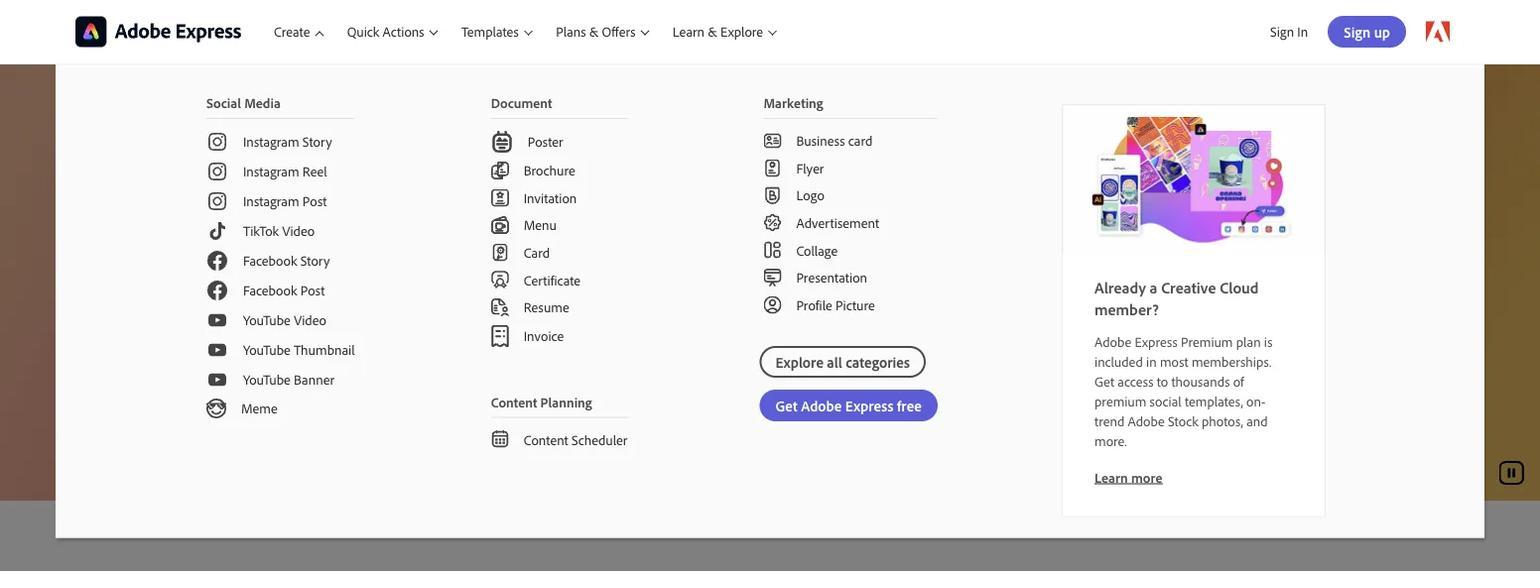 Task type: locate. For each thing, give the bounding box(es) containing it.
youtube video
[[243, 312, 327, 329]]

1 horizontal spatial logo icon image
[[764, 187, 782, 204]]

video inside youtube video link
[[294, 312, 327, 329]]

instagram icon image
[[206, 131, 228, 153], [206, 161, 228, 183], [206, 191, 228, 212]]

instagram post link
[[175, 187, 387, 216]]

1 vertical spatial content
[[524, 431, 569, 449]]

0 horizontal spatial create
[[274, 23, 310, 40]]

level
[[75, 172, 218, 248]]

2 vertical spatial youtube icon image
[[206, 369, 228, 391]]

instagram
[[243, 133, 299, 151], [243, 163, 299, 180], [243, 193, 299, 210]]

logo icon image
[[764, 187, 782, 204], [491, 431, 509, 449]]

1 facebook icon image from the top
[[206, 250, 228, 272]]

express inside adobe express premium plan is included in most memberships. get access to thousands of premium social templates, on- trend adobe stock photos, and more.
[[1135, 333, 1178, 350]]

story up reel
[[303, 133, 332, 151]]

0 vertical spatial logo icon image
[[764, 187, 782, 204]]

1 & from the left
[[590, 23, 599, 40]]

presentation
[[797, 269, 868, 286]]

explore
[[721, 23, 764, 40]]

2 vertical spatial instagram
[[243, 193, 299, 210]]

0 vertical spatial facebook icon image
[[206, 250, 228, 272]]

video inside tiktok video link
[[282, 223, 315, 240]]

facebook post link
[[175, 276, 387, 306]]

flyer link
[[732, 154, 970, 182]]

free
[[310, 384, 338, 404]]

learn inside popup button
[[673, 23, 705, 40]]

2 vertical spatial youtube
[[243, 371, 291, 389]]

youtube banner
[[243, 371, 334, 389]]

learn inside already a creative cloud member? group
[[1095, 469, 1128, 486]]

adobe for level
[[75, 120, 174, 165]]

facebook icon image inside facebook post link
[[206, 280, 228, 302]]

facebook icon image
[[206, 250, 228, 272], [206, 280, 228, 302]]

1 vertical spatial logo icon image
[[491, 431, 509, 449]]

flyer icon image
[[764, 159, 782, 177]]

0 horizontal spatial learn
[[673, 23, 705, 40]]

2 vertical spatial adobe
[[1128, 412, 1165, 430]]

1 vertical spatial adobe
[[1095, 333, 1132, 350]]

1 vertical spatial instagram icon image
[[206, 161, 228, 183]]

thousands
[[1172, 373, 1230, 390]]

adobe inside adobe express level up.
[[75, 120, 174, 165]]

advertisement icon image
[[764, 214, 782, 232]]

2 youtube icon image from the top
[[206, 340, 228, 361]]

youtube icon image
[[206, 310, 228, 332], [206, 340, 228, 361], [206, 369, 228, 391]]

0 vertical spatial adobe
[[75, 120, 174, 165]]

sign in button
[[1267, 15, 1313, 49]]

3 instagram from the top
[[243, 193, 299, 210]]

youtube icon image inside youtube video link
[[206, 310, 228, 332]]

stock
[[1168, 412, 1199, 430]]

1 vertical spatial story
[[300, 252, 330, 270]]

learn left more
[[1095, 469, 1128, 486]]

invoice
[[524, 328, 564, 345]]

1 horizontal spatial learn
[[1095, 469, 1128, 486]]

0 vertical spatial facebook
[[243, 252, 297, 270]]

content down the 'content planning'
[[524, 431, 569, 449]]

reel
[[303, 163, 327, 180]]

youtube up meme
[[243, 371, 291, 389]]

2 facebook from the top
[[243, 282, 297, 300]]

quick
[[347, 23, 380, 40]]

0 vertical spatial instagram
[[243, 133, 299, 151]]

sign
[[1271, 23, 1295, 40]]

profile icon image
[[764, 296, 782, 314]]

video for youtube video
[[294, 312, 327, 329]]

adobe up "included"
[[1095, 333, 1132, 350]]

0 vertical spatial learn
[[673, 23, 705, 40]]

express inside adobe express level up.
[[182, 120, 298, 165]]

already a creative cloud member? group
[[56, 64, 1485, 538]]

1 vertical spatial express
[[1135, 333, 1178, 350]]

2 instagram from the top
[[243, 163, 299, 180]]

0 vertical spatial story
[[303, 133, 332, 151]]

& right plans on the top of the page
[[590, 23, 599, 40]]

adobe logo image
[[1427, 21, 1450, 42]]

0 vertical spatial youtube
[[243, 312, 291, 329]]

logo link
[[732, 182, 970, 209]]

card
[[524, 244, 550, 261]]

adobe up level
[[75, 120, 174, 165]]

youtube thumbnail link
[[175, 336, 387, 365]]

instagram story link
[[175, 119, 387, 157]]

post down the facebook story
[[300, 282, 325, 300]]

0 vertical spatial create
[[274, 23, 310, 40]]

0 vertical spatial instagram icon image
[[206, 131, 228, 153]]

0 horizontal spatial &
[[590, 23, 599, 40]]

logo icon image inside 'logo' link
[[764, 187, 782, 204]]

express for level
[[182, 120, 298, 165]]

tiktok icon image
[[206, 220, 228, 242]]

instagram post
[[243, 193, 327, 210]]

facebook down tiktok video
[[243, 252, 297, 270]]

1 vertical spatial youtube
[[243, 342, 291, 359]]

of
[[1234, 373, 1244, 390]]

youtube thumbnail
[[243, 342, 355, 359]]

content scheduler
[[524, 431, 628, 449]]

1 facebook from the top
[[243, 252, 297, 270]]

content
[[491, 393, 537, 411], [524, 431, 569, 449]]

create down the certificate
[[523, 289, 566, 309]]

meme
[[241, 400, 278, 418]]

brochure
[[524, 162, 576, 179]]

business card link
[[732, 119, 970, 154]]

youtube icon image inside the 'youtube thumbnail' link
[[206, 340, 228, 361]]

0 vertical spatial youtube icon image
[[206, 310, 228, 332]]

create
[[274, 23, 310, 40], [523, 289, 566, 309]]

1 vertical spatial youtube icon image
[[206, 340, 228, 361]]

1 horizontal spatial &
[[708, 23, 718, 40]]

video
[[282, 223, 315, 240], [294, 312, 327, 329]]

0 vertical spatial video
[[282, 223, 315, 240]]

creative
[[1162, 277, 1217, 297]]

1 vertical spatial create
[[523, 289, 566, 309]]

poster
[[528, 133, 563, 151]]

plans
[[556, 23, 586, 40]]

logo icon image for logo
[[764, 187, 782, 204]]

facebook
[[243, 252, 297, 270], [243, 282, 297, 300]]

get
[[1095, 373, 1115, 390]]

2 vertical spatial instagram icon image
[[206, 191, 228, 212]]

quick actions button
[[335, 0, 450, 64]]

& inside plans & offers popup button
[[590, 23, 599, 40]]

content left the planning at left
[[491, 393, 537, 411]]

3 youtube from the top
[[243, 371, 291, 389]]

facebook icon image for facebook story
[[206, 250, 228, 272]]

2 facebook icon image from the top
[[206, 280, 228, 302]]

express up in
[[1135, 333, 1178, 350]]

meme icon image
[[206, 399, 226, 419]]

0 vertical spatial content
[[491, 393, 537, 411]]

instagram up the instagram reel link on the top of page
[[243, 133, 299, 151]]

1 youtube icon image from the top
[[206, 310, 228, 332]]

post down reel
[[303, 193, 327, 210]]

youtube inside youtube video link
[[243, 312, 291, 329]]

instagram up instagram post link
[[243, 163, 299, 180]]

1 horizontal spatial create
[[523, 289, 566, 309]]

video up youtube thumbnail
[[294, 312, 327, 329]]

is
[[1265, 333, 1273, 350]]

story for instagram story
[[303, 133, 332, 151]]

1 horizontal spatial express
[[1135, 333, 1178, 350]]

instagram icon image inside instagram post link
[[206, 191, 228, 212]]

express
[[182, 120, 298, 165], [1135, 333, 1178, 350]]

pause video image
[[1500, 462, 1525, 485]]

0 vertical spatial express
[[182, 120, 298, 165]]

facebook down facebook story link
[[243, 282, 297, 300]]

sign in
[[1271, 23, 1309, 40]]

posters icon image
[[491, 131, 513, 153]]

adobe down social
[[1128, 412, 1165, 430]]

1 instagram from the top
[[243, 133, 299, 151]]

video up the facebook story
[[282, 223, 315, 240]]

use
[[342, 384, 364, 404]]

3 instagram icon image from the top
[[206, 191, 228, 212]]

learn
[[673, 23, 705, 40], [1095, 469, 1128, 486]]

learn left explore at the left top
[[673, 23, 705, 40]]

1 vertical spatial instagram
[[243, 163, 299, 180]]

& inside learn & explore popup button
[[708, 23, 718, 40]]

2 instagram icon image from the top
[[206, 161, 228, 183]]

create inside create dropdown button
[[274, 23, 310, 40]]

card link
[[459, 239, 659, 266]]

youtube
[[243, 312, 291, 329], [243, 342, 291, 359], [243, 371, 291, 389]]

quick actions
[[347, 23, 425, 40]]

youtube down youtube video link
[[243, 342, 291, 359]]

1 vertical spatial facebook
[[243, 282, 297, 300]]

on-
[[1247, 393, 1266, 410]]

0 horizontal spatial express
[[182, 120, 298, 165]]

youtube down facebook post link
[[243, 312, 291, 329]]

logo icon image down the 'content planning'
[[491, 431, 509, 449]]

marketing
[[764, 94, 824, 112]]

story for facebook story
[[300, 252, 330, 270]]

scheduler
[[572, 431, 628, 449]]

logo
[[797, 187, 825, 204]]

menu
[[524, 217, 557, 234]]

1 vertical spatial learn
[[1095, 469, 1128, 486]]

& for plans
[[590, 23, 599, 40]]

youtube inside the 'youtube thumbnail' link
[[243, 342, 291, 359]]

post inside facebook post link
[[300, 282, 325, 300]]

& left explore at the left top
[[708, 23, 718, 40]]

1 vertical spatial post
[[300, 282, 325, 300]]

logo icon image inside content scheduler link
[[491, 431, 509, 449]]

instagram icon image inside instagram story link
[[206, 131, 228, 153]]

instagram up tiktok video
[[243, 193, 299, 210]]

1 vertical spatial video
[[294, 312, 327, 329]]

youtube icon image inside youtube banner link
[[206, 369, 228, 391]]

social
[[206, 94, 241, 112]]

1 vertical spatial facebook icon image
[[206, 280, 228, 302]]

1 youtube from the top
[[243, 312, 291, 329]]

instagram icon image inside the instagram reel link
[[206, 161, 228, 183]]

invoice link
[[459, 321, 659, 352]]

premium
[[1095, 393, 1147, 410]]

youtube inside youtube banner link
[[243, 371, 291, 389]]

2 youtube from the top
[[243, 342, 291, 359]]

collage link
[[732, 237, 970, 264]]

collage
[[797, 242, 838, 259]]

&
[[590, 23, 599, 40], [708, 23, 718, 40]]

story up facebook post
[[300, 252, 330, 270]]

resume
[[524, 299, 569, 316]]

3 youtube icon image from the top
[[206, 369, 228, 391]]

post inside instagram post link
[[303, 193, 327, 210]]

1 instagram icon image from the top
[[206, 131, 228, 153]]

2 & from the left
[[708, 23, 718, 40]]

youtube video link
[[175, 306, 387, 336]]

facebook icon image inside facebook story link
[[206, 250, 228, 272]]

profile picture
[[797, 296, 875, 314]]

create left quick
[[274, 23, 310, 40]]

0 horizontal spatial logo icon image
[[491, 431, 509, 449]]

access
[[1118, 373, 1154, 390]]

offers
[[602, 23, 636, 40]]

express down 'social media'
[[182, 120, 298, 165]]

logo icon image down flyer icon
[[764, 187, 782, 204]]

& for learn
[[708, 23, 718, 40]]

card
[[848, 132, 873, 149]]

youtube for youtube banner
[[243, 371, 291, 389]]

dream
[[616, 289, 661, 309]]

adobe for premium
[[1095, 333, 1132, 350]]

0 vertical spatial post
[[303, 193, 327, 210]]



Task type: vqa. For each thing, say whether or not it's contained in the screenshot.
"Quick"
yes



Task type: describe. For each thing, give the bounding box(es) containing it.
content scheduler link
[[459, 418, 659, 454]]

adobe express premium plan is included in most memberships. get access to thousands of premium social templates, on- trend adobe stock photos, and more.
[[1095, 333, 1273, 450]]

tiktok video
[[243, 223, 315, 240]]

learn more
[[1095, 469, 1163, 486]]

instagram for instagram reel
[[243, 163, 299, 180]]

learn for learn more
[[1095, 469, 1128, 486]]

social
[[1150, 393, 1182, 410]]

more.
[[1095, 432, 1127, 450]]

and
[[1247, 412, 1268, 430]]

in
[[1147, 353, 1157, 370]]

most
[[1160, 353, 1189, 370]]

photos,
[[1202, 412, 1244, 430]]

youtube icon image for youtube thumbnail
[[206, 340, 228, 361]]

invitation
[[524, 189, 577, 207]]

youtube icon image for youtube banner
[[206, 369, 228, 391]]

business card
[[797, 132, 873, 149]]

invitation link
[[459, 184, 659, 212]]

poster link
[[459, 119, 659, 157]]

templates
[[462, 23, 519, 40]]

facebook for facebook story
[[243, 252, 297, 270]]

instagram icon image for instagram story
[[206, 131, 228, 153]]

profile picture link
[[732, 291, 970, 319]]

premium
[[1181, 333, 1233, 350]]

banner
[[294, 371, 334, 389]]

logo icon image for content scheduler
[[491, 431, 509, 449]]

already a creative cloud member?
[[1095, 277, 1259, 319]]

youtube banner link
[[175, 365, 387, 395]]

create button
[[262, 0, 335, 64]]

more
[[1132, 469, 1163, 486]]

learn more link
[[1095, 469, 1163, 486]]

create for create easier. dream bigger.
[[523, 289, 566, 309]]

profile
[[797, 296, 833, 314]]

content for content scheduler
[[524, 431, 569, 449]]

a
[[1150, 277, 1158, 297]]

certificate
[[524, 271, 581, 289]]

youtube for youtube video
[[243, 312, 291, 329]]

presentation link
[[732, 264, 970, 291]]

express for premium
[[1135, 333, 1178, 350]]

video for tiktok video
[[282, 223, 315, 240]]

instagram reel link
[[175, 157, 387, 187]]

invitation icon image
[[491, 189, 509, 207]]

business card icon image
[[764, 132, 782, 150]]

flyer
[[797, 159, 824, 177]]

collage icon image
[[764, 241, 782, 259]]

content planning
[[491, 393, 592, 411]]

youtube for youtube thumbnail
[[243, 342, 291, 359]]

learn for learn & explore
[[673, 23, 705, 40]]

member?
[[1095, 299, 1159, 319]]

learn & explore
[[673, 23, 764, 40]]

plans & offers button
[[544, 0, 661, 64]]

brochure link
[[459, 157, 659, 184]]

in
[[1298, 23, 1309, 40]]

tiktok video link
[[175, 216, 387, 246]]

post for instagram post
[[303, 193, 327, 210]]

instagram icon image for instagram reel
[[206, 161, 228, 183]]

brochure icon image
[[491, 162, 509, 179]]

actions
[[383, 23, 425, 40]]

facebook story
[[243, 252, 330, 270]]

cloud
[[1220, 277, 1259, 297]]

document
[[491, 94, 552, 112]]

social media
[[206, 94, 281, 112]]

facebook post
[[243, 282, 325, 300]]

free use forever
[[310, 384, 413, 404]]

meme link
[[175, 395, 387, 423]]

business
[[797, 132, 845, 149]]

memberships.
[[1192, 353, 1272, 370]]

included
[[1095, 353, 1143, 370]]

already
[[1095, 277, 1146, 297]]

resume icon image
[[491, 299, 509, 316]]

learn & explore button
[[661, 0, 789, 64]]

youtube icon image for youtube video
[[206, 310, 228, 332]]

post for facebook post
[[300, 282, 325, 300]]

create for create
[[274, 23, 310, 40]]

instagram for instagram post
[[243, 193, 299, 210]]

plans & offers
[[556, 23, 636, 40]]

up.
[[232, 172, 321, 248]]

tiktok
[[243, 223, 279, 240]]

easier.
[[570, 289, 612, 309]]

content for content planning
[[491, 393, 537, 411]]

instagram for instagram story
[[243, 133, 299, 151]]

templates button
[[450, 0, 544, 64]]

media
[[244, 94, 281, 112]]

advertisement
[[797, 214, 880, 232]]

instagram icon image for instagram post
[[206, 191, 228, 212]]

menu icon image
[[491, 216, 509, 234]]

facebook for facebook post
[[243, 282, 297, 300]]

greeting card icon image
[[491, 244, 509, 262]]

templates,
[[1185, 393, 1244, 410]]

adobe express image
[[1063, 105, 1325, 253]]

facebook icon image for facebook post
[[206, 280, 228, 302]]

create easier. dream bigger.
[[523, 289, 710, 309]]

adobe, inc. image
[[75, 17, 242, 47]]

menu link
[[459, 212, 659, 239]]

bigger.
[[665, 289, 710, 309]]

adobe express level up.
[[75, 120, 321, 248]]

facebook story link
[[175, 246, 387, 276]]

presentation icon image
[[764, 269, 782, 287]]

forever
[[368, 384, 413, 404]]

plan
[[1237, 333, 1261, 350]]

banner icon image
[[491, 271, 509, 289]]

invoice icon image
[[491, 325, 509, 348]]

planning
[[541, 393, 592, 411]]

certificate link
[[459, 266, 659, 294]]

thumbnail
[[294, 342, 355, 359]]



